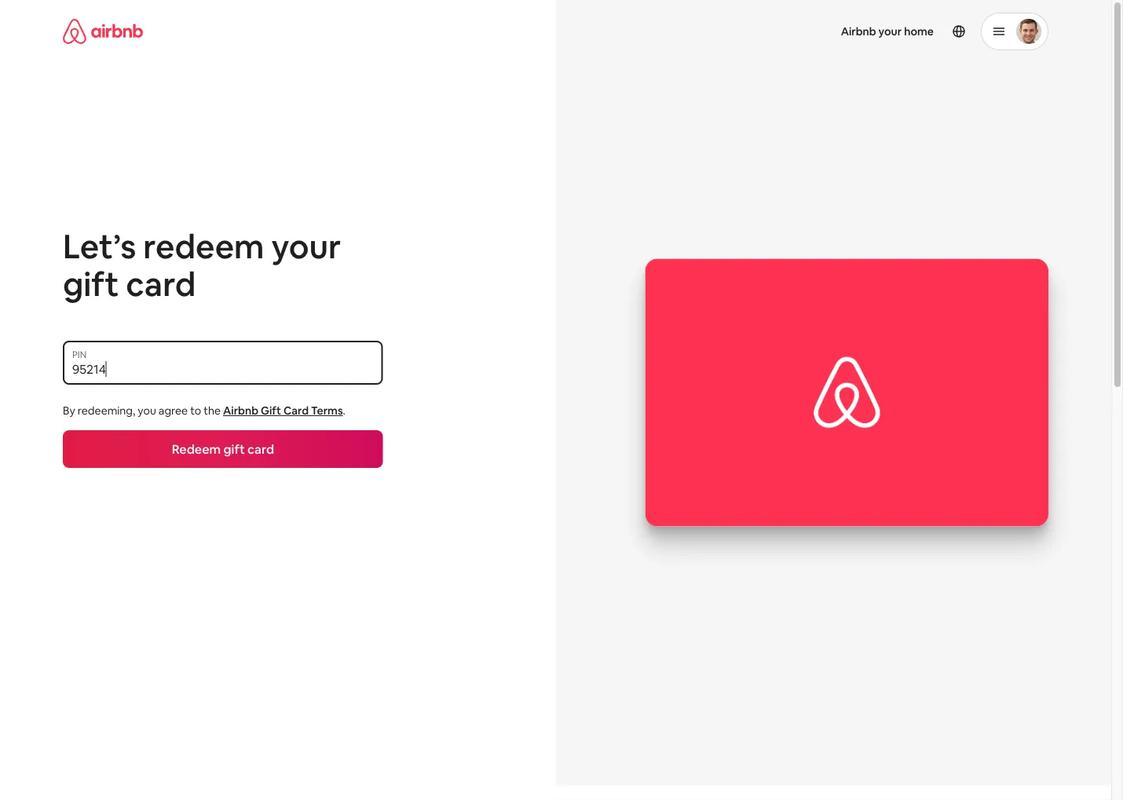 Task type: describe. For each thing, give the bounding box(es) containing it.
0 horizontal spatial airbnb
[[223, 404, 259, 418]]

let's redeem your gift card
[[63, 225, 341, 306]]

gift
[[63, 263, 119, 306]]

to
[[190, 404, 201, 418]]

the
[[204, 404, 221, 418]]

by redeeming, you agree to the airbnb gift card terms .
[[63, 404, 346, 418]]

let's
[[63, 225, 136, 268]]

redeeming,
[[78, 404, 135, 418]]

home
[[905, 24, 935, 39]]

.
[[343, 404, 346, 418]]

gift
[[261, 404, 281, 418]]

redeem
[[143, 225, 264, 268]]

airbnb your home link
[[832, 15, 944, 48]]



Task type: locate. For each thing, give the bounding box(es) containing it.
airbnb
[[842, 24, 877, 39], [223, 404, 259, 418]]

example gift card image
[[646, 259, 1049, 527], [646, 259, 1049, 527]]

airbnb left home
[[842, 24, 877, 39]]

profile element
[[575, 0, 1049, 63]]

1 horizontal spatial your
[[879, 24, 903, 39]]

your inside let's redeem your gift card
[[272, 225, 341, 268]]

None text field
[[72, 362, 374, 377]]

airbnb gift card terms link
[[223, 404, 343, 418]]

card
[[284, 404, 309, 418]]

by
[[63, 404, 75, 418]]

card
[[126, 263, 196, 306]]

0 horizontal spatial your
[[272, 225, 341, 268]]

airbnb right the
[[223, 404, 259, 418]]

0 vertical spatial your
[[879, 24, 903, 39]]

you
[[138, 404, 156, 418]]

0 vertical spatial airbnb
[[842, 24, 877, 39]]

1 horizontal spatial airbnb
[[842, 24, 877, 39]]

your
[[879, 24, 903, 39], [272, 225, 341, 268]]

your inside airbnb your home link
[[879, 24, 903, 39]]

1 vertical spatial airbnb
[[223, 404, 259, 418]]

airbnb your home
[[842, 24, 935, 39]]

airbnb inside profile element
[[842, 24, 877, 39]]

agree
[[159, 404, 188, 418]]

terms
[[311, 404, 343, 418]]

1 vertical spatial your
[[272, 225, 341, 268]]



Task type: vqa. For each thing, say whether or not it's contained in the screenshot.
the top tapas
no



